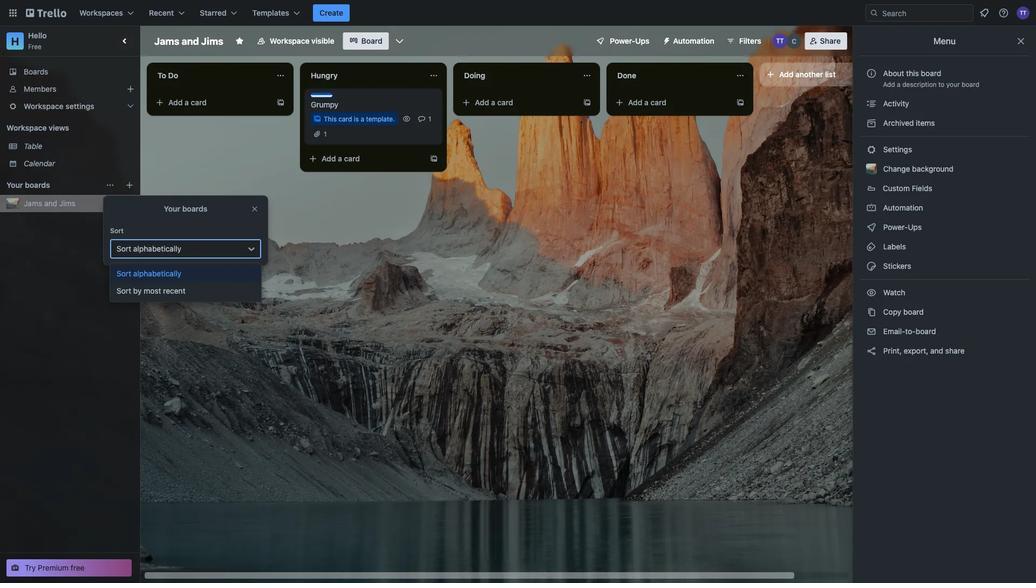 Task type: locate. For each thing, give the bounding box(es) containing it.
to
[[939, 80, 945, 88]]

copy board
[[882, 307, 924, 316]]

1 vertical spatial power-
[[884, 223, 908, 232]]

add for hungry
[[322, 154, 336, 163]]

0 vertical spatial jams and jims
[[154, 35, 223, 47]]

boards
[[25, 181, 50, 189], [182, 204, 207, 213]]

change background
[[882, 164, 954, 173]]

0 horizontal spatial your boards
[[6, 181, 50, 189]]

a for hungry
[[338, 154, 342, 163]]

jams inside "jams and jims" text box
[[154, 35, 179, 47]]

add a card button down doing text box at the top
[[458, 94, 579, 111]]

sm image inside archived items link
[[866, 118, 877, 128]]

add down doing
[[475, 98, 489, 107]]

0 vertical spatial boards
[[25, 181, 50, 189]]

sm image
[[658, 32, 674, 48], [866, 118, 877, 128], [866, 144, 877, 155], [866, 202, 877, 213], [866, 222, 877, 233], [866, 261, 877, 272], [866, 287, 877, 298]]

power-ups up "labels"
[[882, 223, 924, 232]]

add a card for done
[[628, 98, 667, 107]]

workspace
[[270, 36, 310, 45], [24, 102, 64, 111], [6, 123, 47, 132]]

workspace inside button
[[270, 36, 310, 45]]

sm image inside stickers link
[[866, 261, 877, 272]]

0 horizontal spatial 1
[[324, 130, 327, 138]]

recent button
[[143, 4, 191, 22]]

sm image inside "activity" link
[[866, 98, 877, 109]]

this
[[907, 69, 919, 78]]

power- up "labels"
[[884, 223, 908, 232]]

0 horizontal spatial jams
[[24, 199, 42, 208]]

0 horizontal spatial create from template… image
[[276, 98, 285, 107]]

sm image for activity
[[866, 98, 877, 109]]

1 horizontal spatial automation
[[882, 203, 924, 212]]

watch
[[882, 288, 908, 297]]

1 down this at the top left of page
[[324, 130, 327, 138]]

and down your boards with 1 items element
[[44, 199, 57, 208]]

filters button
[[723, 32, 765, 50]]

0 vertical spatial power-
[[610, 36, 636, 45]]

1 vertical spatial jams
[[24, 199, 42, 208]]

add inside add another list 'button'
[[780, 70, 794, 79]]

add a card button
[[151, 94, 272, 111], [458, 94, 579, 111], [611, 94, 732, 111], [304, 150, 425, 167]]

automation down custom fields
[[882, 203, 924, 212]]

power-ups button
[[589, 32, 656, 50]]

activity link
[[860, 95, 1030, 112]]

templates button
[[246, 4, 307, 22]]

jams and jims down recent dropdown button on the top left
[[154, 35, 223, 47]]

add a card button down the done text field
[[611, 94, 732, 111]]

your boards
[[6, 181, 50, 189], [164, 204, 207, 213]]

jams inside jams and jims link
[[24, 199, 42, 208]]

hello free
[[28, 31, 47, 50]]

board
[[361, 36, 383, 45]]

1 sm image from the top
[[866, 98, 877, 109]]

sm image left print,
[[866, 346, 877, 356]]

background
[[913, 164, 954, 173]]

jams and jims inside text box
[[154, 35, 223, 47]]

0 horizontal spatial power-ups
[[610, 36, 650, 45]]

your
[[6, 181, 23, 189], [164, 204, 180, 213]]

1 vertical spatial alphabetically
[[133, 269, 181, 278]]

jams and jims
[[154, 35, 223, 47], [24, 199, 75, 208]]

0 vertical spatial automation
[[674, 36, 715, 45]]

about this board add a description to your board
[[883, 69, 980, 88]]

power-ups
[[610, 36, 650, 45], [882, 223, 924, 232]]

card down doing text box at the top
[[498, 98, 513, 107]]

0 vertical spatial sort alphabetically
[[117, 244, 181, 253]]

add down done on the right top
[[628, 98, 643, 107]]

workspace up table
[[6, 123, 47, 132]]

jams down your boards with 1 items element
[[24, 199, 42, 208]]

add left another
[[780, 70, 794, 79]]

and left share
[[931, 346, 944, 355]]

1 horizontal spatial jams
[[154, 35, 179, 47]]

board right your
[[962, 80, 980, 88]]

recent
[[149, 8, 174, 17]]

card for doing
[[498, 98, 513, 107]]

custom fields button
[[860, 180, 1030, 197]]

create from template… image
[[736, 98, 745, 107]]

3 sm image from the top
[[866, 307, 877, 317]]

power- inside button
[[610, 36, 636, 45]]

1
[[428, 115, 431, 123], [324, 130, 327, 138]]

workspace down templates dropdown button
[[270, 36, 310, 45]]

card for to do
[[191, 98, 207, 107]]

2 horizontal spatial create from template… image
[[583, 98, 592, 107]]

ups down automation link at the top
[[908, 223, 922, 232]]

stickers link
[[860, 258, 1030, 275]]

0 horizontal spatial jims
[[59, 199, 75, 208]]

0 horizontal spatial power-
[[610, 36, 636, 45]]

add
[[780, 70, 794, 79], [883, 80, 896, 88], [168, 98, 183, 107], [475, 98, 489, 107], [628, 98, 643, 107], [322, 154, 336, 163]]

1 vertical spatial boards
[[182, 204, 207, 213]]

sm image inside power-ups link
[[866, 222, 877, 233]]

copy
[[884, 307, 902, 316]]

0 vertical spatial and
[[182, 35, 199, 47]]

sort
[[110, 227, 124, 234], [117, 244, 131, 253], [117, 269, 131, 278], [117, 286, 131, 295]]

0 vertical spatial power-ups
[[610, 36, 650, 45]]

a down the to do text field at the top
[[185, 98, 189, 107]]

customize views image
[[394, 36, 405, 46]]

a down the done text field
[[645, 98, 649, 107]]

0 vertical spatial 1
[[428, 115, 431, 123]]

add for to do
[[168, 98, 183, 107]]

try premium free
[[25, 563, 85, 572]]

automation inside automation button
[[674, 36, 715, 45]]

0 horizontal spatial ups
[[636, 36, 650, 45]]

1 alphabetically from the top
[[133, 244, 181, 253]]

5 sm image from the top
[[866, 346, 877, 356]]

a down the this card is a template.
[[338, 154, 342, 163]]

automation up the done text field
[[674, 36, 715, 45]]

table
[[24, 142, 42, 151]]

table link
[[24, 141, 134, 152]]

1 horizontal spatial jams and jims
[[154, 35, 223, 47]]

members link
[[0, 80, 140, 98]]

print, export, and share
[[882, 346, 965, 355]]

0 vertical spatial your boards
[[6, 181, 50, 189]]

1 horizontal spatial boards
[[182, 204, 207, 213]]

add a card down this at the top left of page
[[322, 154, 360, 163]]

0 horizontal spatial automation
[[674, 36, 715, 45]]

add a card button for to do
[[151, 94, 272, 111]]

sm image inside 'email-to-board' link
[[866, 326, 877, 337]]

sm image left "labels"
[[866, 241, 877, 252]]

1 vertical spatial sort alphabetically
[[117, 269, 181, 278]]

Search field
[[879, 5, 973, 21]]

2 vertical spatial and
[[931, 346, 944, 355]]

fields
[[912, 184, 933, 193]]

sm image left activity
[[866, 98, 877, 109]]

about
[[884, 69, 905, 78]]

power- up done on the right top
[[610, 36, 636, 45]]

card down the done text field
[[651, 98, 667, 107]]

workspace for workspace visible
[[270, 36, 310, 45]]

add down do
[[168, 98, 183, 107]]

power-
[[610, 36, 636, 45], [884, 223, 908, 232]]

c button
[[787, 33, 802, 49]]

back to home image
[[26, 4, 66, 22]]

ups
[[636, 36, 650, 45], [908, 223, 922, 232]]

add a card down done on the right top
[[628, 98, 667, 107]]

search image
[[870, 9, 879, 17]]

workspace down members at the left top of the page
[[24, 102, 64, 111]]

0 horizontal spatial and
[[44, 199, 57, 208]]

1 right template.
[[428, 115, 431, 123]]

add down 'about'
[[883, 80, 896, 88]]

1 vertical spatial and
[[44, 199, 57, 208]]

change
[[884, 164, 911, 173]]

1 horizontal spatial jims
[[201, 35, 223, 47]]

done
[[618, 71, 637, 80]]

card left is
[[339, 115, 352, 123]]

board up the to-
[[904, 307, 924, 316]]

terry turtle (terryturtle) image right open information menu icon
[[1017, 6, 1030, 19]]

1 horizontal spatial terry turtle (terryturtle) image
[[1017, 6, 1030, 19]]

add a card for to do
[[168, 98, 207, 107]]

sm image for stickers
[[866, 261, 877, 272]]

1 vertical spatial workspace
[[24, 102, 64, 111]]

sm image
[[866, 98, 877, 109], [866, 241, 877, 252], [866, 307, 877, 317], [866, 326, 877, 337], [866, 346, 877, 356]]

0 vertical spatial terry turtle (terryturtle) image
[[1017, 6, 1030, 19]]

try premium free button
[[6, 559, 132, 577]]

1 vertical spatial jims
[[59, 199, 75, 208]]

jams and jims link
[[24, 198, 121, 209]]

0 vertical spatial alphabetically
[[133, 244, 181, 253]]

0 vertical spatial your
[[6, 181, 23, 189]]

jams down recent dropdown button on the top left
[[154, 35, 179, 47]]

color: blue, title: none image
[[311, 93, 333, 97]]

1 vertical spatial terry turtle (terryturtle) image
[[773, 33, 788, 49]]

1 horizontal spatial create from template… image
[[430, 154, 438, 163]]

sm image inside the watch "link"
[[866, 287, 877, 298]]

1 vertical spatial ups
[[908, 223, 922, 232]]

jams and jims down your boards with 1 items element
[[24, 199, 75, 208]]

4 sm image from the top
[[866, 326, 877, 337]]

add a card down do
[[168, 98, 207, 107]]

a down doing text box at the top
[[491, 98, 496, 107]]

workspace inside dropdown button
[[24, 102, 64, 111]]

ups up done on the right top
[[636, 36, 650, 45]]

board link
[[343, 32, 389, 50]]

1 vertical spatial jams and jims
[[24, 199, 75, 208]]

workspace settings button
[[0, 98, 140, 115]]

a for done
[[645, 98, 649, 107]]

add a card button down the this card is a template.
[[304, 150, 425, 167]]

sm image inside copy board link
[[866, 307, 877, 317]]

jims down your boards with 1 items element
[[59, 199, 75, 208]]

to-
[[906, 327, 916, 336]]

1 horizontal spatial power-ups
[[882, 223, 924, 232]]

do
[[168, 71, 178, 80]]

1 horizontal spatial power-
[[884, 223, 908, 232]]

is
[[354, 115, 359, 123]]

share
[[946, 346, 965, 355]]

card
[[191, 98, 207, 107], [498, 98, 513, 107], [651, 98, 667, 107], [339, 115, 352, 123], [344, 154, 360, 163]]

0 vertical spatial ups
[[636, 36, 650, 45]]

and inside text box
[[182, 35, 199, 47]]

1 vertical spatial your
[[164, 204, 180, 213]]

terry turtle (terryturtle) image left c
[[773, 33, 788, 49]]

settings
[[882, 145, 912, 154]]

template.
[[366, 115, 395, 123]]

custom
[[883, 184, 910, 193]]

0 vertical spatial jims
[[201, 35, 223, 47]]

sm image inside print, export, and share link
[[866, 346, 877, 356]]

automation
[[674, 36, 715, 45], [882, 203, 924, 212]]

0 vertical spatial jams
[[154, 35, 179, 47]]

1 horizontal spatial ups
[[908, 223, 922, 232]]

sort left by
[[117, 286, 131, 295]]

sm image inside labels link
[[866, 241, 877, 252]]

sm image left copy
[[866, 307, 877, 317]]

power-ups up done on the right top
[[610, 36, 650, 45]]

email-
[[884, 327, 906, 336]]

add a card down doing
[[475, 98, 513, 107]]

1 vertical spatial power-ups
[[882, 223, 924, 232]]

jims
[[201, 35, 223, 47], [59, 199, 75, 208]]

To Do text field
[[151, 67, 270, 84]]

add a card
[[168, 98, 207, 107], [475, 98, 513, 107], [628, 98, 667, 107], [322, 154, 360, 163]]

1 horizontal spatial your boards
[[164, 204, 207, 213]]

your boards menu image
[[106, 181, 114, 189]]

sort alphabetically
[[117, 244, 181, 253], [117, 269, 181, 278]]

0 vertical spatial workspace
[[270, 36, 310, 45]]

workspace navigation collapse icon image
[[118, 33, 133, 49]]

by
[[133, 286, 142, 295]]

1 horizontal spatial and
[[182, 35, 199, 47]]

change background link
[[860, 160, 1030, 178]]

2 vertical spatial workspace
[[6, 123, 47, 132]]

Hungry text field
[[304, 67, 423, 84]]

terry turtle (terryturtle) image
[[1017, 6, 1030, 19], [773, 33, 788, 49]]

create button
[[313, 4, 350, 22]]

add a card button down the to do text field at the top
[[151, 94, 272, 111]]

boards link
[[0, 63, 140, 80]]

sm image for labels
[[866, 241, 877, 252]]

workspace for workspace views
[[6, 123, 47, 132]]

calendar link
[[24, 158, 134, 169]]

and down recent dropdown button on the top left
[[182, 35, 199, 47]]

a
[[897, 80, 901, 88], [185, 98, 189, 107], [491, 98, 496, 107], [645, 98, 649, 107], [361, 115, 364, 123], [338, 154, 342, 163]]

try
[[25, 563, 36, 572]]

items
[[916, 118, 935, 127]]

1 horizontal spatial 1
[[428, 115, 431, 123]]

ups inside power-ups link
[[908, 223, 922, 232]]

2 sm image from the top
[[866, 241, 877, 252]]

card down is
[[344, 154, 360, 163]]

activity
[[882, 99, 910, 108]]

sm image for watch
[[866, 287, 877, 298]]

add down this at the top left of page
[[322, 154, 336, 163]]

sm image inside settings 'link'
[[866, 144, 877, 155]]

a down 'about'
[[897, 80, 901, 88]]

jims left "star or unstar board" 'image'
[[201, 35, 223, 47]]

1 vertical spatial automation
[[882, 203, 924, 212]]

sm image for settings
[[866, 144, 877, 155]]

card down the to do text field at the top
[[191, 98, 207, 107]]

your boards inside your boards with 1 items element
[[6, 181, 50, 189]]

jims inside text box
[[201, 35, 223, 47]]

sm image inside automation link
[[866, 202, 877, 213]]

sm image left 'email-'
[[866, 326, 877, 337]]

create from template… image
[[276, 98, 285, 107], [583, 98, 592, 107], [430, 154, 438, 163]]



Task type: describe. For each thing, give the bounding box(es) containing it.
starred icon image
[[125, 199, 134, 208]]

0 horizontal spatial boards
[[25, 181, 50, 189]]

email-to-board
[[882, 327, 936, 336]]

sm image for email-to-board
[[866, 326, 877, 337]]

most
[[144, 286, 161, 295]]

Done text field
[[611, 67, 730, 84]]

watch link
[[860, 284, 1030, 301]]

sm image for print, export, and share
[[866, 346, 877, 356]]

automation button
[[658, 32, 721, 50]]

sm image for power-ups
[[866, 222, 877, 233]]

labels
[[882, 242, 906, 251]]

a right is
[[361, 115, 364, 123]]

ups inside power-ups button
[[636, 36, 650, 45]]

add a card button for hungry
[[304, 150, 425, 167]]

primary element
[[0, 0, 1037, 26]]

Doing text field
[[458, 67, 577, 84]]

export,
[[904, 346, 929, 355]]

workspace for workspace settings
[[24, 102, 64, 111]]

add another list button
[[760, 63, 907, 86]]

a for doing
[[491, 98, 496, 107]]

sm image for automation
[[866, 202, 877, 213]]

hello link
[[28, 31, 47, 40]]

add inside about this board add a description to your board
[[883, 80, 896, 88]]

automation link
[[860, 199, 1030, 216]]

email-to-board link
[[860, 323, 1030, 340]]

workspace visible button
[[250, 32, 341, 50]]

recent
[[163, 286, 186, 295]]

copy board link
[[860, 303, 1030, 321]]

filters
[[739, 36, 762, 45]]

settings
[[65, 102, 94, 111]]

add board image
[[125, 181, 134, 189]]

archived
[[884, 118, 914, 127]]

workspace settings
[[24, 102, 94, 111]]

h link
[[6, 32, 24, 50]]

power-ups link
[[860, 219, 1030, 236]]

starred
[[200, 8, 227, 17]]

this
[[324, 115, 337, 123]]

0 horizontal spatial your
[[6, 181, 23, 189]]

0 notifications image
[[978, 6, 991, 19]]

menu
[[934, 36, 956, 46]]

switch to… image
[[8, 8, 18, 18]]

visible
[[312, 36, 334, 45]]

1 horizontal spatial your
[[164, 204, 180, 213]]

premium
[[38, 563, 69, 572]]

create
[[320, 8, 343, 17]]

workspaces
[[79, 8, 123, 17]]

hungry
[[311, 71, 338, 80]]

c
[[792, 37, 797, 45]]

views
[[49, 123, 69, 132]]

card for hungry
[[344, 154, 360, 163]]

sm image for archived items
[[866, 118, 877, 128]]

add for doing
[[475, 98, 489, 107]]

1 vertical spatial your boards
[[164, 204, 207, 213]]

a inside about this board add a description to your board
[[897, 80, 901, 88]]

board up to
[[921, 69, 942, 78]]

add for done
[[628, 98, 643, 107]]

sm image inside automation button
[[658, 32, 674, 48]]

to do
[[158, 71, 178, 80]]

1 sort alphabetically from the top
[[117, 244, 181, 253]]

free
[[28, 43, 42, 50]]

free
[[71, 563, 85, 572]]

share button
[[805, 32, 848, 50]]

0 horizontal spatial terry turtle (terryturtle) image
[[773, 33, 788, 49]]

to
[[158, 71, 166, 80]]

custom fields
[[883, 184, 933, 193]]

sort by most recent
[[117, 286, 186, 295]]

automation inside automation link
[[882, 203, 924, 212]]

add another list
[[780, 70, 836, 79]]

description
[[903, 80, 937, 88]]

2 alphabetically from the top
[[133, 269, 181, 278]]

boards
[[24, 67, 48, 76]]

card for done
[[651, 98, 667, 107]]

workspace views
[[6, 123, 69, 132]]

h
[[11, 35, 19, 47]]

list
[[825, 70, 836, 79]]

create from template… image for doing
[[583, 98, 592, 107]]

0 horizontal spatial jams and jims
[[24, 199, 75, 208]]

stickers
[[882, 262, 912, 270]]

add a card for hungry
[[322, 154, 360, 163]]

archived items link
[[860, 114, 1030, 132]]

star or unstar board image
[[235, 37, 244, 45]]

create from template… image for hungry
[[430, 154, 438, 163]]

a for to do
[[185, 98, 189, 107]]

2 sort alphabetically from the top
[[117, 269, 181, 278]]

add a card for doing
[[475, 98, 513, 107]]

add a card button for done
[[611, 94, 732, 111]]

terry turtle (terryturtle) image inside primary element
[[1017, 6, 1030, 19]]

doing
[[464, 71, 486, 80]]

add a card button for doing
[[458, 94, 579, 111]]

calendar
[[24, 159, 55, 168]]

print, export, and share link
[[860, 342, 1030, 360]]

sort down starred icon
[[117, 244, 131, 253]]

sort down 'your boards menu' image at top left
[[110, 227, 124, 234]]

chestercheeetah (chestercheeetah) image
[[787, 33, 802, 49]]

power-ups inside button
[[610, 36, 650, 45]]

2 horizontal spatial and
[[931, 346, 944, 355]]

members
[[24, 84, 56, 93]]

1 vertical spatial 1
[[324, 130, 327, 138]]

sort up the sort by most recent
[[117, 269, 131, 278]]

create from template… image for to do
[[276, 98, 285, 107]]

hello
[[28, 31, 47, 40]]

workspaces button
[[73, 4, 140, 22]]

your
[[947, 80, 960, 88]]

print,
[[884, 346, 902, 355]]

open information menu image
[[999, 8, 1010, 18]]

Board name text field
[[149, 32, 229, 50]]

grumpy link
[[311, 99, 436, 110]]

another
[[796, 70, 823, 79]]

board up print, export, and share
[[916, 327, 936, 336]]

labels link
[[860, 238, 1030, 255]]

sm image for copy board
[[866, 307, 877, 317]]

templates
[[252, 8, 289, 17]]

your boards with 1 items element
[[6, 179, 100, 192]]

grumpy
[[311, 100, 339, 109]]

close popover image
[[250, 205, 259, 213]]

settings link
[[860, 141, 1030, 158]]

archived items
[[882, 118, 935, 127]]

workspace visible
[[270, 36, 334, 45]]



Task type: vqa. For each thing, say whether or not it's contained in the screenshot.
topmost the [Example task] link
no



